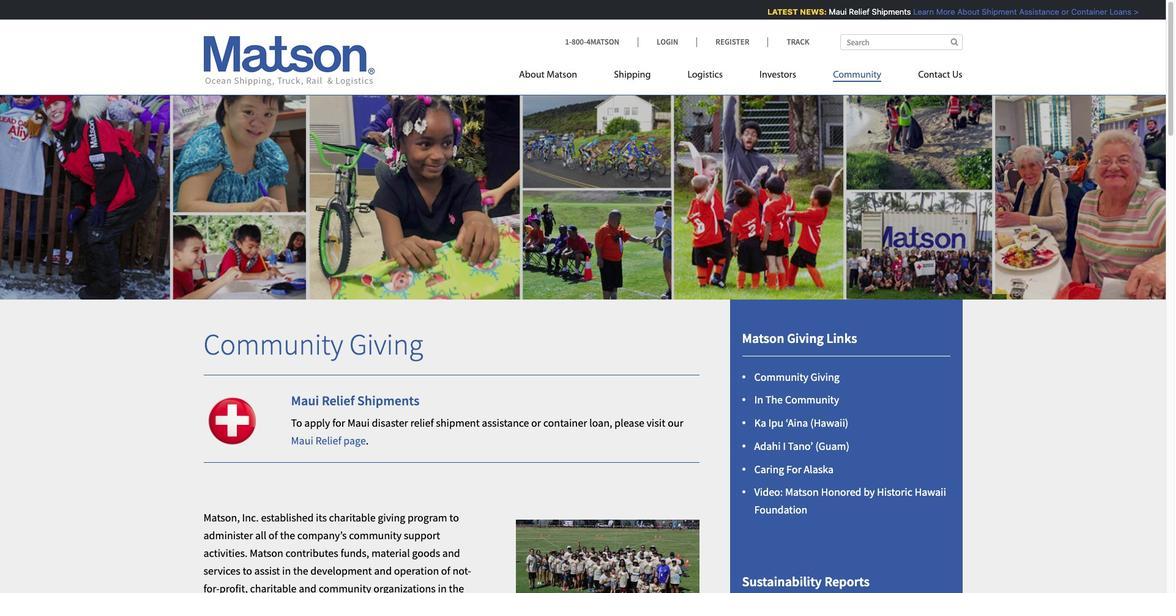Task type: vqa. For each thing, say whether or not it's contained in the screenshot.
operation
yes



Task type: describe. For each thing, give the bounding box(es) containing it.
loan,
[[589, 416, 612, 430]]

matson at special olympics hawaii 2016 image
[[516, 521, 699, 594]]

caring for alaska link
[[754, 463, 834, 477]]

shipment
[[436, 416, 480, 430]]

matson giving links
[[742, 330, 857, 347]]

1 vertical spatial the
[[293, 564, 308, 578]]

register
[[716, 37, 749, 47]]

matson inside matson, inc. established its charitable giving program to administer all of the company's community support activities. matson contributes funds, material goods and services to assist in the development and operation of not- for-profit, charitable and community organizations in
[[250, 547, 283, 561]]

community link
[[815, 64, 900, 89]]

0 horizontal spatial charitable
[[250, 582, 297, 594]]

maui down to
[[291, 434, 313, 448]]

1 horizontal spatial charitable
[[329, 511, 376, 525]]

foundation
[[754, 503, 808, 517]]

video:
[[754, 486, 783, 500]]

community inside top menu navigation
[[833, 70, 881, 80]]

contributes
[[286, 547, 338, 561]]

(hawaii)
[[810, 416, 849, 430]]

register link
[[697, 37, 768, 47]]

0 horizontal spatial to
[[243, 564, 252, 578]]

disaster
[[372, 416, 408, 430]]

ka
[[754, 416, 766, 430]]

sustainability reports
[[742, 574, 870, 591]]

reports
[[825, 574, 870, 591]]

maui relief page link
[[291, 434, 366, 448]]

investors
[[760, 70, 796, 80]]

1 vertical spatial community
[[319, 582, 371, 594]]

the
[[766, 393, 783, 407]]

development
[[311, 564, 372, 578]]

tano'
[[788, 439, 813, 453]]

support
[[404, 529, 440, 543]]

us
[[952, 70, 963, 80]]

1-800-4matson link
[[565, 37, 638, 47]]

administer
[[204, 529, 253, 543]]

program
[[408, 511, 447, 525]]

links
[[827, 330, 857, 347]]

2 horizontal spatial and
[[442, 547, 460, 561]]

community giving inside section
[[754, 370, 840, 384]]

>
[[1132, 7, 1137, 17]]

1 horizontal spatial or
[[1060, 7, 1067, 17]]

inc.
[[242, 511, 259, 525]]

1 vertical spatial shipments
[[357, 392, 420, 409]]

established
[[261, 511, 314, 525]]

its
[[316, 511, 327, 525]]

1 horizontal spatial shipments
[[870, 7, 909, 17]]

container
[[543, 416, 587, 430]]

matson up community giving link
[[742, 330, 784, 347]]

red circle with white cross in the middle image
[[204, 393, 260, 450]]

giving
[[378, 511, 405, 525]]

1 vertical spatial relief
[[322, 392, 355, 409]]

services
[[204, 564, 240, 578]]

latest
[[766, 7, 796, 17]]

.
[[366, 434, 369, 448]]

company's
[[297, 529, 347, 543]]

assistance
[[482, 416, 529, 430]]

relief inside the "to apply for maui disaster relief shipment assistance or container loan, please visit our maui relief page ."
[[316, 434, 341, 448]]

goods
[[412, 547, 440, 561]]

for-
[[204, 582, 220, 594]]

caring for alaska
[[754, 463, 834, 477]]

news:
[[798, 7, 825, 17]]

0 vertical spatial relief
[[847, 7, 868, 17]]

maui right news:
[[827, 7, 845, 17]]

profit,
[[220, 582, 248, 594]]

assistance
[[1017, 7, 1057, 17]]

(guam)
[[815, 439, 850, 453]]

adahi i tano' (guam)
[[754, 439, 850, 453]]

learn more about shipment assistance or container loans > link
[[911, 7, 1137, 17]]

about matson
[[519, 70, 577, 80]]

login link
[[638, 37, 697, 47]]

Search search field
[[840, 34, 963, 50]]

in
[[282, 564, 291, 578]]

adahi
[[754, 439, 781, 453]]

'aina
[[786, 416, 808, 430]]

to apply for maui disaster relief shipment assistance or container loan, please visit our maui relief page .
[[291, 416, 684, 448]]

0 vertical spatial the
[[280, 529, 295, 543]]

ipu
[[769, 416, 784, 430]]

ka ipu 'aina (hawaii) link
[[754, 416, 849, 430]]

video: matson honored by historic hawaii foundation
[[754, 486, 946, 517]]

visit
[[647, 416, 666, 430]]

track
[[787, 37, 809, 47]]

matson, inc. established its charitable giving program to administer all of the company's community support activities. matson contributes funds, material goods and services to assist in the development and operation of not- for-profit, charitable and community organizations in
[[204, 511, 471, 594]]

all
[[255, 529, 266, 543]]

matson inside 'video: matson honored by historic hawaii foundation'
[[785, 486, 819, 500]]

matson,
[[204, 511, 240, 525]]



Task type: locate. For each thing, give the bounding box(es) containing it.
1 vertical spatial or
[[531, 416, 541, 430]]

top menu navigation
[[519, 64, 963, 89]]

to
[[291, 416, 302, 430]]

track link
[[768, 37, 809, 47]]

in the community
[[754, 393, 839, 407]]

charitable
[[329, 511, 376, 525], [250, 582, 297, 594]]

shipments up disaster
[[357, 392, 420, 409]]

matson inside about matson link
[[547, 70, 577, 80]]

loans
[[1108, 7, 1130, 17]]

our
[[668, 416, 684, 430]]

the right in
[[293, 564, 308, 578]]

community up material
[[349, 529, 402, 543]]

matson foundation giving image
[[0, 76, 1166, 300]]

community down the development
[[319, 582, 371, 594]]

1 horizontal spatial community giving
[[754, 370, 840, 384]]

1 vertical spatial charitable
[[250, 582, 297, 594]]

0 horizontal spatial community giving
[[204, 326, 423, 363]]

contact
[[918, 70, 950, 80]]

0 horizontal spatial about
[[519, 70, 545, 80]]

2 vertical spatial relief
[[316, 434, 341, 448]]

maui relief shipments
[[291, 392, 420, 409]]

or inside the "to apply for maui disaster relief shipment assistance or container loan, please visit our maui relief page ."
[[531, 416, 541, 430]]

1 vertical spatial and
[[374, 564, 392, 578]]

community giving link
[[754, 370, 840, 384]]

investors link
[[741, 64, 815, 89]]

caring
[[754, 463, 784, 477]]

shipments
[[870, 7, 909, 17], [357, 392, 420, 409]]

historic
[[877, 486, 913, 500]]

relief
[[410, 416, 434, 430]]

0 vertical spatial charitable
[[329, 511, 376, 525]]

learn
[[911, 7, 932, 17]]

charitable right its
[[329, 511, 376, 525]]

and down contributes
[[299, 582, 316, 594]]

alaska
[[804, 463, 834, 477]]

1 vertical spatial of
[[441, 564, 450, 578]]

honored
[[821, 486, 862, 500]]

matson down 1-
[[547, 70, 577, 80]]

0 vertical spatial to
[[449, 511, 459, 525]]

about inside top menu navigation
[[519, 70, 545, 80]]

and up not-
[[442, 547, 460, 561]]

0 horizontal spatial shipments
[[357, 392, 420, 409]]

logistics link
[[669, 64, 741, 89]]

not-
[[453, 564, 471, 578]]

relief down for
[[316, 434, 341, 448]]

relief up for
[[322, 392, 355, 409]]

contact us link
[[900, 64, 963, 89]]

ka ipu 'aina (hawaii)
[[754, 416, 849, 430]]

more
[[934, 7, 953, 17]]

1 horizontal spatial and
[[374, 564, 392, 578]]

by
[[864, 486, 875, 500]]

1 horizontal spatial of
[[441, 564, 450, 578]]

logistics
[[688, 70, 723, 80]]

0 vertical spatial or
[[1060, 7, 1067, 17]]

0 horizontal spatial and
[[299, 582, 316, 594]]

1 vertical spatial community giving
[[754, 370, 840, 384]]

0 horizontal spatial of
[[269, 529, 278, 543]]

1 horizontal spatial to
[[449, 511, 459, 525]]

0 vertical spatial about
[[956, 7, 978, 17]]

maui up to
[[291, 392, 319, 409]]

to right "program"
[[449, 511, 459, 525]]

latest news: maui relief shipments learn more about shipment assistance or container loans >
[[766, 7, 1137, 17]]

about matson link
[[519, 64, 596, 89]]

2 vertical spatial and
[[299, 582, 316, 594]]

1 vertical spatial about
[[519, 70, 545, 80]]

in
[[754, 393, 763, 407]]

in the community link
[[754, 393, 839, 407]]

maui
[[827, 7, 845, 17], [291, 392, 319, 409], [347, 416, 370, 430], [291, 434, 313, 448]]

1 horizontal spatial about
[[956, 7, 978, 17]]

shipments left the learn
[[870, 7, 909, 17]]

matson up the assist
[[250, 547, 283, 561]]

community giving
[[204, 326, 423, 363], [754, 370, 840, 384]]

maui up page
[[347, 416, 370, 430]]

0 vertical spatial community
[[349, 529, 402, 543]]

container
[[1069, 7, 1106, 17]]

charitable down the assist
[[250, 582, 297, 594]]

section
[[715, 300, 978, 594]]

contact us
[[918, 70, 963, 80]]

0 vertical spatial and
[[442, 547, 460, 561]]

adahi i tano' (guam) link
[[754, 439, 850, 453]]

0 vertical spatial shipments
[[870, 7, 909, 17]]

i
[[783, 439, 786, 453]]

1 vertical spatial to
[[243, 564, 252, 578]]

assist
[[254, 564, 280, 578]]

1-800-4matson
[[565, 37, 619, 47]]

1-
[[565, 37, 572, 47]]

page
[[344, 434, 366, 448]]

login
[[657, 37, 678, 47]]

shipping
[[614, 70, 651, 80]]

apply
[[304, 416, 330, 430]]

and down material
[[374, 564, 392, 578]]

community
[[833, 70, 881, 80], [204, 326, 343, 363], [754, 370, 809, 384], [785, 393, 839, 407]]

4matson
[[586, 37, 619, 47]]

for
[[332, 416, 345, 430]]

None search field
[[840, 34, 963, 50]]

shipping link
[[596, 64, 669, 89]]

community
[[349, 529, 402, 543], [319, 582, 371, 594]]

matson
[[547, 70, 577, 80], [742, 330, 784, 347], [785, 486, 819, 500], [250, 547, 283, 561]]

blue matson logo with ocean, shipping, truck, rail and logistics written beneath it. image
[[204, 36, 375, 86]]

activities.
[[204, 547, 248, 561]]

of
[[269, 529, 278, 543], [441, 564, 450, 578]]

and
[[442, 547, 460, 561], [374, 564, 392, 578], [299, 582, 316, 594]]

for
[[787, 463, 802, 477]]

search image
[[951, 38, 958, 46]]

0 horizontal spatial or
[[531, 416, 541, 430]]

operation
[[394, 564, 439, 578]]

0 vertical spatial of
[[269, 529, 278, 543]]

matson down for
[[785, 486, 819, 500]]

of right all
[[269, 529, 278, 543]]

funds,
[[341, 547, 369, 561]]

of left not-
[[441, 564, 450, 578]]

the down established
[[280, 529, 295, 543]]

section containing matson giving links
[[715, 300, 978, 594]]

video: matson honored by historic hawaii foundation link
[[754, 486, 946, 517]]

800-
[[572, 37, 587, 47]]

hawaii
[[915, 486, 946, 500]]

relief
[[847, 7, 868, 17], [322, 392, 355, 409], [316, 434, 341, 448]]

please
[[615, 416, 644, 430]]

0 vertical spatial community giving
[[204, 326, 423, 363]]

relief right news:
[[847, 7, 868, 17]]

to
[[449, 511, 459, 525], [243, 564, 252, 578]]

to left the assist
[[243, 564, 252, 578]]



